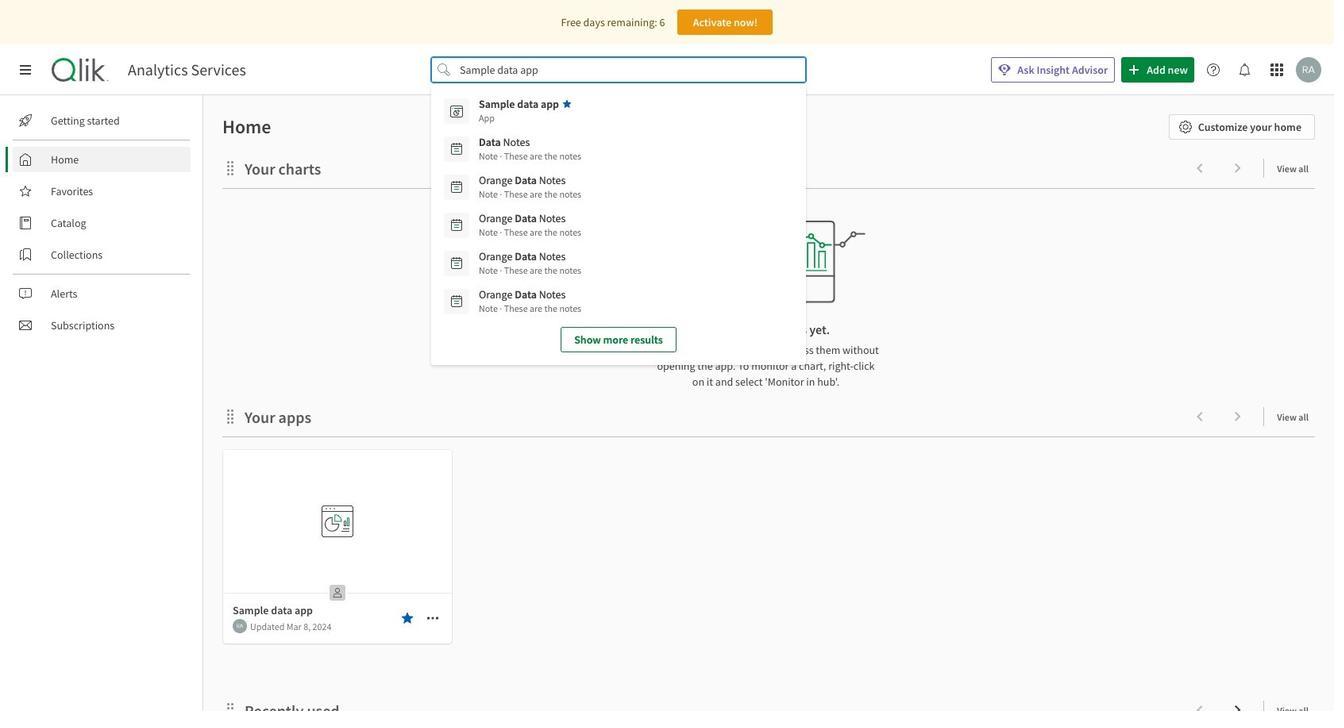 Task type: vqa. For each thing, say whether or not it's contained in the screenshot.
Sample data app element
yes



Task type: locate. For each thing, give the bounding box(es) containing it.
3 these are the notes element from the top
[[479, 226, 582, 240]]

these are the notes element
[[479, 149, 582, 164], [479, 188, 582, 202], [479, 226, 582, 240], [479, 264, 582, 278], [479, 302, 582, 316]]

4 these are the notes element from the top
[[479, 264, 582, 278]]

move collection image
[[222, 160, 238, 176], [222, 409, 238, 425], [222, 703, 238, 712]]

5 these are the notes element from the top
[[479, 302, 582, 316]]

1 vertical spatial move collection image
[[222, 409, 238, 425]]

2 these are the notes element from the top
[[479, 188, 582, 202]]

0 vertical spatial move collection image
[[222, 160, 238, 176]]

list box
[[438, 92, 800, 359]]

main content
[[197, 95, 1335, 712]]

2 vertical spatial move collection image
[[222, 703, 238, 712]]



Task type: describe. For each thing, give the bounding box(es) containing it.
ruby anderson image
[[233, 620, 247, 634]]

favorited item image
[[563, 99, 572, 109]]

more actions image
[[427, 613, 439, 625]]

ruby anderson element
[[233, 620, 247, 634]]

analytics services element
[[128, 60, 246, 79]]

remove from favorites image
[[401, 613, 414, 625]]

Search for content text field
[[457, 57, 781, 83]]

1 these are the notes element from the top
[[479, 149, 582, 164]]

sample data app element
[[479, 97, 559, 111]]

ruby anderson image
[[1297, 57, 1322, 83]]

navigation pane element
[[0, 102, 203, 345]]

close sidebar menu image
[[19, 64, 32, 76]]



